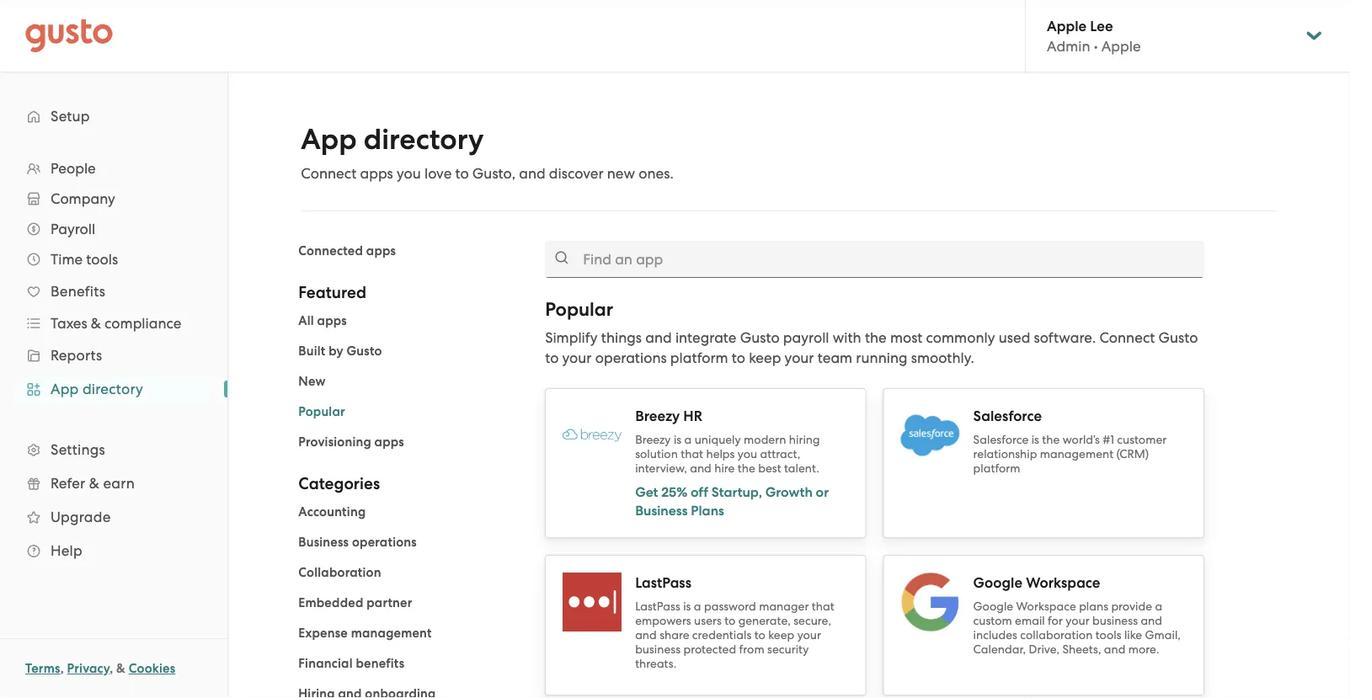 Task type: describe. For each thing, give the bounding box(es) containing it.
settings link
[[17, 435, 211, 465]]

growth
[[765, 484, 813, 500]]

business operations link
[[298, 535, 417, 550]]

interview,
[[635, 462, 687, 475]]

simplify
[[545, 329, 598, 346]]

connect inside app directory connect apps you love to gusto, and discover new ones.
[[301, 165, 357, 182]]

time tools button
[[17, 244, 211, 275]]

expense management link
[[298, 626, 432, 641]]

users
[[694, 614, 722, 628]]

team
[[818, 350, 852, 366]]

app directory
[[51, 381, 143, 398]]

connect inside simplify things and integrate gusto payroll with the most commonly used software. connect gusto to your operations platform to keep your team running smoothly.
[[1099, 329, 1155, 346]]

the inside breezy hr breezy is a uniquely modern hiring solution that helps you attract, interview, and hire the best talent. get 25% off startup, growth or business plans
[[738, 462, 755, 475]]

to down password
[[724, 614, 736, 628]]

from
[[739, 643, 764, 657]]

benefits
[[51, 283, 105, 300]]

financial
[[298, 656, 353, 671]]

embedded partner
[[298, 595, 412, 611]]

uniquely
[[695, 433, 741, 447]]

salesforce salesforce is the world's #1 customer relationship management (crm) platform
[[973, 407, 1167, 475]]

best
[[758, 462, 781, 475]]

ones.
[[639, 165, 674, 182]]

payroll
[[783, 329, 829, 346]]

provisioning apps link
[[298, 435, 404, 450]]

2 vertical spatial &
[[116, 661, 125, 676]]

app directory link
[[17, 374, 211, 404]]

and down like
[[1104, 643, 1126, 657]]

tools inside dropdown button
[[86, 251, 118, 268]]

your down simplify
[[562, 350, 592, 366]]

business inside list
[[298, 535, 349, 550]]

embedded partner link
[[298, 595, 412, 611]]

1 vertical spatial workspace
[[1016, 600, 1076, 614]]

to inside app directory connect apps you love to gusto, and discover new ones.
[[455, 165, 469, 182]]

hiring
[[789, 433, 820, 447]]

your down payroll
[[785, 350, 814, 366]]

1 horizontal spatial apple
[[1101, 38, 1141, 55]]

lastpass lastpass is a password manager that empowers users to generate, secure, and share credentials to keep your business protected from security threats.
[[635, 574, 834, 671]]

google workspace logo image
[[901, 573, 960, 632]]

list containing people
[[0, 153, 227, 568]]

business operations
[[298, 535, 417, 550]]

25%
[[661, 484, 687, 500]]

get
[[635, 484, 658, 500]]

terms , privacy , & cookies
[[25, 661, 175, 676]]

collaboration
[[1020, 628, 1093, 642]]

taxes
[[51, 315, 87, 332]]

upgrade link
[[17, 502, 211, 532]]

connected
[[298, 243, 363, 259]]

plans
[[1079, 600, 1108, 614]]

#1
[[1103, 433, 1114, 447]]

like
[[1124, 628, 1142, 642]]

terms
[[25, 661, 60, 676]]

reports link
[[17, 340, 211, 371]]

admin
[[1047, 38, 1090, 55]]

gmail,
[[1145, 628, 1181, 642]]

(crm)
[[1116, 447, 1149, 461]]

solution
[[635, 447, 678, 461]]

business inside breezy hr breezy is a uniquely modern hiring solution that helps you attract, interview, and hire the best talent. get 25% off startup, growth or business plans
[[635, 503, 688, 519]]

apps for provisioning apps
[[374, 435, 404, 450]]

a inside google workspace google workspace plans provide a custom email for your business and includes collaboration tools like gmail, calendar, drive, sheets, and more.
[[1155, 600, 1162, 614]]

platform inside salesforce salesforce is the world's #1 customer relationship management (crm) platform
[[973, 462, 1020, 475]]

lastpass logo image
[[563, 573, 622, 632]]

financial benefits
[[298, 656, 404, 671]]

attract,
[[760, 447, 800, 461]]

with
[[833, 329, 861, 346]]

protected
[[683, 643, 736, 657]]

directory for app directory
[[82, 381, 143, 398]]

popular inside list
[[298, 404, 345, 419]]

1 google from the top
[[973, 574, 1023, 591]]

built
[[298, 344, 325, 359]]

app for app directory
[[51, 381, 79, 398]]

running
[[856, 350, 908, 366]]

popular link
[[298, 404, 345, 419]]

and up the gmail,
[[1141, 614, 1162, 628]]

integrate
[[675, 329, 737, 346]]

2 breezy from the top
[[635, 433, 671, 447]]

operations inside list
[[352, 535, 417, 550]]

to down 'integrate'
[[732, 350, 745, 366]]

time
[[51, 251, 83, 268]]

more.
[[1128, 643, 1159, 657]]

empowers
[[635, 614, 691, 628]]

google workspace google workspace plans provide a custom email for your business and includes collaboration tools like gmail, calendar, drive, sheets, and more.
[[973, 574, 1181, 657]]

cookies
[[129, 661, 175, 676]]

all apps link
[[298, 313, 347, 328]]

benefits
[[356, 656, 404, 671]]

used
[[999, 329, 1030, 346]]

you inside breezy hr breezy is a uniquely modern hiring solution that helps you attract, interview, and hire the best talent. get 25% off startup, growth or business plans
[[738, 447, 757, 461]]

new link
[[298, 374, 326, 389]]

0 horizontal spatial apple
[[1047, 17, 1087, 34]]

settings
[[51, 441, 105, 458]]

email
[[1015, 614, 1045, 628]]

1 lastpass from the top
[[635, 574, 691, 591]]

hire
[[714, 462, 735, 475]]

your inside lastpass lastpass is a password manager that empowers users to generate, secure, and share credentials to keep your business protected from security threats.
[[797, 628, 821, 642]]

app for app directory connect apps you love to gusto, and discover new ones.
[[301, 123, 357, 157]]

all
[[298, 313, 314, 328]]

accounting link
[[298, 505, 366, 520]]

drive,
[[1029, 643, 1060, 657]]

tools inside google workspace google workspace plans provide a custom email for your business and includes collaboration tools like gmail, calendar, drive, sheets, and more.
[[1096, 628, 1121, 642]]

apps inside app directory connect apps you love to gusto, and discover new ones.
[[360, 165, 393, 182]]

off
[[691, 484, 708, 500]]

featured
[[298, 283, 366, 302]]

reports
[[51, 347, 102, 364]]

sheets,
[[1062, 643, 1101, 657]]

and inside lastpass lastpass is a password manager that empowers users to generate, secure, and share credentials to keep your business protected from security threats.
[[635, 628, 657, 642]]

generate,
[[738, 614, 791, 628]]

management inside salesforce salesforce is the world's #1 customer relationship management (crm) platform
[[1040, 447, 1114, 461]]

app directory connect apps you love to gusto, and discover new ones.
[[301, 123, 674, 182]]

directory for app directory connect apps you love to gusto, and discover new ones.
[[364, 123, 484, 157]]

payroll button
[[17, 214, 211, 244]]

is inside breezy hr breezy is a uniquely modern hiring solution that helps you attract, interview, and hire the best talent. get 25% off startup, growth or business plans
[[674, 433, 681, 447]]

provide
[[1111, 600, 1152, 614]]

hr
[[683, 407, 702, 424]]

things
[[601, 329, 642, 346]]

1 salesforce from the top
[[973, 407, 1042, 424]]

keep inside lastpass lastpass is a password manager that empowers users to generate, secure, and share credentials to keep your business protected from security threats.
[[768, 628, 794, 642]]

that inside breezy hr breezy is a uniquely modern hiring solution that helps you attract, interview, and hire the best talent. get 25% off startup, growth or business plans
[[681, 447, 703, 461]]

most
[[890, 329, 923, 346]]

calendar,
[[973, 643, 1026, 657]]

smoothly.
[[911, 350, 974, 366]]

1 breezy from the top
[[635, 407, 680, 424]]

apps for connected apps
[[366, 243, 396, 259]]



Task type: locate. For each thing, give the bounding box(es) containing it.
popular down new link
[[298, 404, 345, 419]]

home image
[[25, 19, 113, 53]]

0 horizontal spatial operations
[[352, 535, 417, 550]]

2 lastpass from the top
[[635, 600, 680, 614]]

1 vertical spatial google
[[973, 600, 1013, 614]]

0 vertical spatial app
[[301, 123, 357, 157]]

is inside salesforce salesforce is the world's #1 customer relationship management (crm) platform
[[1031, 433, 1039, 447]]

embedded
[[298, 595, 363, 611]]

0 horizontal spatial management
[[351, 626, 432, 641]]

provisioning apps
[[298, 435, 404, 450]]

financial benefits link
[[298, 656, 404, 671]]

apps right connected at top
[[366, 243, 396, 259]]

1 vertical spatial that
[[812, 600, 834, 614]]

management inside list
[[351, 626, 432, 641]]

0 vertical spatial directory
[[364, 123, 484, 157]]

secure,
[[794, 614, 831, 628]]

0 vertical spatial keep
[[749, 350, 781, 366]]

earn
[[103, 475, 135, 492]]

company
[[51, 190, 115, 207]]

workspace up plans on the bottom of the page
[[1026, 574, 1100, 591]]

refer
[[51, 475, 85, 492]]

list
[[0, 153, 227, 568], [298, 311, 520, 452], [298, 502, 520, 698]]

& left cookies button
[[116, 661, 125, 676]]

credentials
[[692, 628, 751, 642]]

is up relationship
[[1031, 433, 1039, 447]]

upgrade
[[51, 509, 111, 526]]

2 , from the left
[[110, 661, 113, 676]]

1 vertical spatial operations
[[352, 535, 417, 550]]

1 vertical spatial keep
[[768, 628, 794, 642]]

apple up "admin"
[[1047, 17, 1087, 34]]

new
[[607, 165, 635, 182]]

list for categories
[[298, 502, 520, 698]]

1 vertical spatial business
[[298, 535, 349, 550]]

to right love at the top left of the page
[[455, 165, 469, 182]]

0 horizontal spatial a
[[684, 433, 692, 447]]

a up 'users'
[[694, 600, 701, 614]]

2 horizontal spatial a
[[1155, 600, 1162, 614]]

list containing accounting
[[298, 502, 520, 698]]

0 vertical spatial business
[[635, 503, 688, 519]]

apple right •
[[1101, 38, 1141, 55]]

the inside salesforce salesforce is the world's #1 customer relationship management (crm) platform
[[1042, 433, 1060, 447]]

2 vertical spatial the
[[738, 462, 755, 475]]

0 vertical spatial breezy
[[635, 407, 680, 424]]

1 horizontal spatial popular
[[545, 298, 613, 320]]

0 vertical spatial platform
[[670, 350, 728, 366]]

a down "hr"
[[684, 433, 692, 447]]

& inside 'refer & earn' "link"
[[89, 475, 99, 492]]

and up off on the right of the page
[[690, 462, 712, 475]]

for
[[1048, 614, 1063, 628]]

compliance
[[105, 315, 181, 332]]

apple lee admin • apple
[[1047, 17, 1141, 55]]

0 horizontal spatial app
[[51, 381, 79, 398]]

0 vertical spatial the
[[865, 329, 887, 346]]

None search field
[[545, 241, 1204, 278]]

connect up connected at top
[[301, 165, 357, 182]]

App Search field
[[545, 241, 1204, 278]]

that up secure,
[[812, 600, 834, 614]]

love
[[424, 165, 452, 182]]

security
[[767, 643, 809, 657]]

1 vertical spatial breezy
[[635, 433, 671, 447]]

setup
[[51, 108, 90, 125]]

1 horizontal spatial management
[[1040, 447, 1114, 461]]

1 horizontal spatial is
[[683, 600, 691, 614]]

world's
[[1063, 433, 1100, 447]]

1 horizontal spatial business
[[1092, 614, 1138, 628]]

2 horizontal spatial is
[[1031, 433, 1039, 447]]

business up threats.
[[635, 643, 681, 657]]

that
[[681, 447, 703, 461], [812, 600, 834, 614]]

keep
[[749, 350, 781, 366], [768, 628, 794, 642]]

platform inside simplify things and integrate gusto payroll with the most commonly used software. connect gusto to your operations platform to keep your team running smoothly.
[[670, 350, 728, 366]]

or
[[816, 484, 829, 500]]

0 vertical spatial you
[[397, 165, 421, 182]]

0 vertical spatial management
[[1040, 447, 1114, 461]]

operations
[[595, 350, 667, 366], [352, 535, 417, 550]]

1 vertical spatial you
[[738, 447, 757, 461]]

the right hire
[[738, 462, 755, 475]]

,
[[60, 661, 64, 676], [110, 661, 113, 676]]

& inside the taxes & compliance dropdown button
[[91, 315, 101, 332]]

0 horizontal spatial directory
[[82, 381, 143, 398]]

accounting
[[298, 505, 366, 520]]

apps for all apps
[[317, 313, 347, 328]]

breezy up the solution on the bottom
[[635, 433, 671, 447]]

0 horizontal spatial that
[[681, 447, 703, 461]]

1 vertical spatial platform
[[973, 462, 1020, 475]]

salesforce logo image
[[901, 415, 960, 456]]

breezy
[[635, 407, 680, 424], [635, 433, 671, 447]]

a inside breezy hr breezy is a uniquely modern hiring solution that helps you attract, interview, and hire the best talent. get 25% off startup, growth or business plans
[[684, 433, 692, 447]]

operations up collaboration
[[352, 535, 417, 550]]

app inside app directory connect apps you love to gusto, and discover new ones.
[[301, 123, 357, 157]]

cookies button
[[129, 659, 175, 679]]

0 horizontal spatial ,
[[60, 661, 64, 676]]

& for compliance
[[91, 315, 101, 332]]

your down secure,
[[797, 628, 821, 642]]

1 horizontal spatial that
[[812, 600, 834, 614]]

is for salesforce
[[1031, 433, 1039, 447]]

1 horizontal spatial directory
[[364, 123, 484, 157]]

and inside app directory connect apps you love to gusto, and discover new ones.
[[519, 165, 546, 182]]

setup link
[[17, 101, 211, 131]]

0 horizontal spatial business
[[635, 643, 681, 657]]

0 horizontal spatial you
[[397, 165, 421, 182]]

is for lastpass
[[683, 600, 691, 614]]

taxes & compliance button
[[17, 308, 211, 339]]

0 vertical spatial connect
[[301, 165, 357, 182]]

keep up "security"
[[768, 628, 794, 642]]

the up running
[[865, 329, 887, 346]]

0 vertical spatial google
[[973, 574, 1023, 591]]

business inside google workspace google workspace plans provide a custom email for your business and includes collaboration tools like gmail, calendar, drive, sheets, and more.
[[1092, 614, 1138, 628]]

popular
[[545, 298, 613, 320], [298, 404, 345, 419]]

directory up love at the top left of the page
[[364, 123, 484, 157]]

1 vertical spatial tools
[[1096, 628, 1121, 642]]

commonly
[[926, 329, 995, 346]]

breezy hr breezy is a uniquely modern hiring solution that helps you attract, interview, and hire the best talent. get 25% off startup, growth or business plans
[[635, 407, 829, 519]]

0 horizontal spatial tools
[[86, 251, 118, 268]]

1 horizontal spatial operations
[[595, 350, 667, 366]]

2 google from the top
[[973, 600, 1013, 614]]

people button
[[17, 153, 211, 184]]

0 vertical spatial that
[[681, 447, 703, 461]]

a
[[684, 433, 692, 447], [694, 600, 701, 614], [1155, 600, 1162, 614]]

keep left team
[[749, 350, 781, 366]]

1 , from the left
[[60, 661, 64, 676]]

0 vertical spatial popular
[[545, 298, 613, 320]]

tools left like
[[1096, 628, 1121, 642]]

breezy hr logo image
[[563, 429, 622, 442]]

1 horizontal spatial business
[[635, 503, 688, 519]]

0 vertical spatial workspace
[[1026, 574, 1100, 591]]

manager
[[759, 600, 809, 614]]

1 horizontal spatial ,
[[110, 661, 113, 676]]

& right taxes
[[91, 315, 101, 332]]

0 vertical spatial lastpass
[[635, 574, 691, 591]]

business
[[1092, 614, 1138, 628], [635, 643, 681, 657]]

tools
[[86, 251, 118, 268], [1096, 628, 1121, 642]]

management down world's
[[1040, 447, 1114, 461]]

workspace up for
[[1016, 600, 1076, 614]]

built by gusto link
[[298, 344, 382, 359]]

keep inside simplify things and integrate gusto payroll with the most commonly used software. connect gusto to your operations platform to keep your team running smoothly.
[[749, 350, 781, 366]]

salesforce
[[973, 407, 1042, 424], [973, 433, 1029, 447]]

business down 25%
[[635, 503, 688, 519]]

and right things
[[645, 329, 672, 346]]

app inside list
[[51, 381, 79, 398]]

new
[[298, 374, 326, 389]]

0 vertical spatial tools
[[86, 251, 118, 268]]

password
[[704, 600, 756, 614]]

your
[[562, 350, 592, 366], [785, 350, 814, 366], [1066, 614, 1090, 628], [797, 628, 821, 642]]

discover
[[549, 165, 604, 182]]

1 horizontal spatial platform
[[973, 462, 1020, 475]]

1 vertical spatial connect
[[1099, 329, 1155, 346]]

and right gusto,
[[519, 165, 546, 182]]

2 salesforce from the top
[[973, 433, 1029, 447]]

directory down reports link
[[82, 381, 143, 398]]

to down simplify
[[545, 350, 559, 366]]

all apps
[[298, 313, 347, 328]]

popular up simplify
[[545, 298, 613, 320]]

privacy
[[67, 661, 110, 676]]

your inside google workspace google workspace plans provide a custom email for your business and includes collaboration tools like gmail, calendar, drive, sheets, and more.
[[1066, 614, 1090, 628]]

you down "modern"
[[738, 447, 757, 461]]

0 horizontal spatial business
[[298, 535, 349, 550]]

1 horizontal spatial connect
[[1099, 329, 1155, 346]]

1 vertical spatial business
[[635, 643, 681, 657]]

1 horizontal spatial tools
[[1096, 628, 1121, 642]]

connect right software.
[[1099, 329, 1155, 346]]

apps right provisioning
[[374, 435, 404, 450]]

1 horizontal spatial gusto
[[740, 329, 780, 346]]

expense management
[[298, 626, 432, 641]]

1 horizontal spatial you
[[738, 447, 757, 461]]

0 horizontal spatial the
[[738, 462, 755, 475]]

payroll
[[51, 221, 95, 238]]

business inside lastpass lastpass is a password manager that empowers users to generate, secure, and share credentials to keep your business protected from security threats.
[[635, 643, 681, 657]]

1 vertical spatial &
[[89, 475, 99, 492]]

you inside app directory connect apps you love to gusto, and discover new ones.
[[397, 165, 421, 182]]

0 vertical spatial &
[[91, 315, 101, 332]]

connected apps
[[298, 243, 396, 259]]

, left privacy on the left of page
[[60, 661, 64, 676]]

you left love at the top left of the page
[[397, 165, 421, 182]]

gusto navigation element
[[0, 72, 227, 595]]

helps
[[706, 447, 735, 461]]

1 horizontal spatial a
[[694, 600, 701, 614]]

1 vertical spatial lastpass
[[635, 600, 680, 614]]

0 horizontal spatial platform
[[670, 350, 728, 366]]

is up empowers
[[683, 600, 691, 614]]

tools down the payroll dropdown button
[[86, 251, 118, 268]]

0 vertical spatial business
[[1092, 614, 1138, 628]]

1 vertical spatial directory
[[82, 381, 143, 398]]

provisioning
[[298, 435, 371, 450]]

, left cookies button
[[110, 661, 113, 676]]

1 vertical spatial apple
[[1101, 38, 1141, 55]]

gusto,
[[472, 165, 515, 182]]

expense
[[298, 626, 348, 641]]

company button
[[17, 184, 211, 214]]

platform down 'integrate'
[[670, 350, 728, 366]]

to
[[455, 165, 469, 182], [545, 350, 559, 366], [732, 350, 745, 366], [724, 614, 736, 628], [754, 628, 765, 642]]

operations down things
[[595, 350, 667, 366]]

plans
[[691, 503, 724, 519]]

help
[[51, 542, 82, 559]]

refer & earn
[[51, 475, 135, 492]]

that left the helps
[[681, 447, 703, 461]]

gusto inside list
[[347, 344, 382, 359]]

apps right all
[[317, 313, 347, 328]]

operations inside simplify things and integrate gusto payroll with the most commonly used software. connect gusto to your operations platform to keep your team running smoothly.
[[595, 350, 667, 366]]

relationship
[[973, 447, 1037, 461]]

management down the partner
[[351, 626, 432, 641]]

2 horizontal spatial gusto
[[1159, 329, 1198, 346]]

1 vertical spatial app
[[51, 381, 79, 398]]

directory inside app directory link
[[82, 381, 143, 398]]

0 horizontal spatial connect
[[301, 165, 357, 182]]

platform
[[670, 350, 728, 366], [973, 462, 1020, 475]]

1 vertical spatial popular
[[298, 404, 345, 419]]

0 vertical spatial salesforce
[[973, 407, 1042, 424]]

•
[[1094, 38, 1098, 55]]

and down empowers
[[635, 628, 657, 642]]

0 horizontal spatial gusto
[[347, 344, 382, 359]]

business down accounting link
[[298, 535, 349, 550]]

0 vertical spatial operations
[[595, 350, 667, 366]]

business down provide
[[1092, 614, 1138, 628]]

your down plans on the bottom of the page
[[1066, 614, 1090, 628]]

business
[[635, 503, 688, 519], [298, 535, 349, 550]]

1 vertical spatial the
[[1042, 433, 1060, 447]]

0 vertical spatial apple
[[1047, 17, 1087, 34]]

& for earn
[[89, 475, 99, 492]]

partner
[[367, 595, 412, 611]]

a right provide
[[1155, 600, 1162, 614]]

refer & earn link
[[17, 468, 211, 499]]

is up the solution on the bottom
[[674, 433, 681, 447]]

list containing all apps
[[298, 311, 520, 452]]

connected apps link
[[298, 243, 396, 259]]

taxes & compliance
[[51, 315, 181, 332]]

to down the generate,
[[754, 628, 765, 642]]

apps left love at the top left of the page
[[360, 165, 393, 182]]

the left world's
[[1042, 433, 1060, 447]]

1 horizontal spatial app
[[301, 123, 357, 157]]

and inside simplify things and integrate gusto payroll with the most commonly used software. connect gusto to your operations platform to keep your team running smoothly.
[[645, 329, 672, 346]]

is inside lastpass lastpass is a password manager that empowers users to generate, secure, and share credentials to keep your business protected from security threats.
[[683, 600, 691, 614]]

and inside breezy hr breezy is a uniquely modern hiring solution that helps you attract, interview, and hire the best talent. get 25% off startup, growth or business plans
[[690, 462, 712, 475]]

0 horizontal spatial is
[[674, 433, 681, 447]]

a inside lastpass lastpass is a password manager that empowers users to generate, secure, and share credentials to keep your business protected from security threats.
[[694, 600, 701, 614]]

list for featured
[[298, 311, 520, 452]]

1 vertical spatial salesforce
[[973, 433, 1029, 447]]

& left the "earn"
[[89, 475, 99, 492]]

breezy left "hr"
[[635, 407, 680, 424]]

1 horizontal spatial the
[[865, 329, 887, 346]]

1 vertical spatial management
[[351, 626, 432, 641]]

directory inside app directory connect apps you love to gusto, and discover new ones.
[[364, 123, 484, 157]]

2 horizontal spatial the
[[1042, 433, 1060, 447]]

that inside lastpass lastpass is a password manager that empowers users to generate, secure, and share credentials to keep your business protected from security threats.
[[812, 600, 834, 614]]

the inside simplify things and integrate gusto payroll with the most commonly used software. connect gusto to your operations platform to keep your team running smoothly.
[[865, 329, 887, 346]]

workspace
[[1026, 574, 1100, 591], [1016, 600, 1076, 614]]

0 horizontal spatial popular
[[298, 404, 345, 419]]

platform down relationship
[[973, 462, 1020, 475]]



Task type: vqa. For each thing, say whether or not it's contained in the screenshot.
Edit to the top
no



